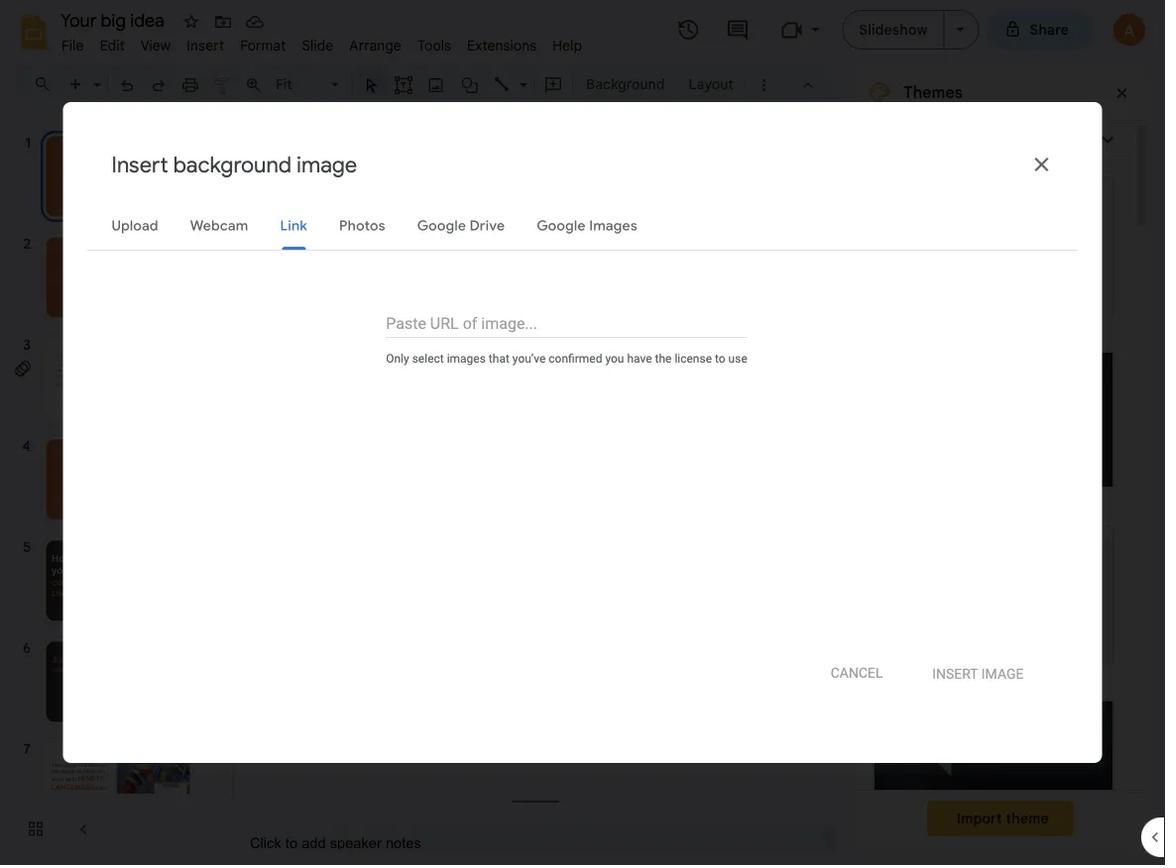 Task type: vqa. For each thing, say whether or not it's contained in the screenshot.
Required question element
no



Task type: locate. For each thing, give the bounding box(es) containing it.
menu bar inside the menu bar banner
[[54, 26, 590, 59]]

theme
[[1006, 810, 1049, 827]]

themes
[[903, 82, 963, 102]]

import
[[957, 810, 1002, 827]]

themes application
[[0, 0, 1165, 866]]

navigation inside "themes" application
[[0, 112, 218, 866]]

streamline option group
[[852, 157, 1133, 866]]

import theme button
[[927, 801, 1074, 837]]

import theme
[[957, 810, 1049, 827]]

Rename text field
[[54, 8, 176, 32]]

focus image
[[875, 702, 1113, 836]]

Focus radio
[[863, 690, 1124, 865]]

background
[[586, 75, 665, 93]]

navigation
[[0, 112, 218, 866]]

menu bar
[[54, 26, 590, 59]]



Task type: describe. For each thing, give the bounding box(es) containing it.
Menus field
[[25, 70, 68, 98]]

Star checkbox
[[177, 8, 205, 36]]

share. private to only me. image
[[1004, 20, 1022, 38]]

Simple Light radio
[[863, 167, 1124, 866]]

main toolbar
[[59, 0, 779, 517]]

themes section
[[852, 0, 1149, 866]]

Simple Dark radio
[[863, 341, 1124, 516]]

background button
[[577, 69, 674, 99]]

streamline
[[873, 671, 938, 687]]

menu bar banner
[[0, 0, 1165, 866]]

Streamline radio
[[863, 516, 1124, 690]]



